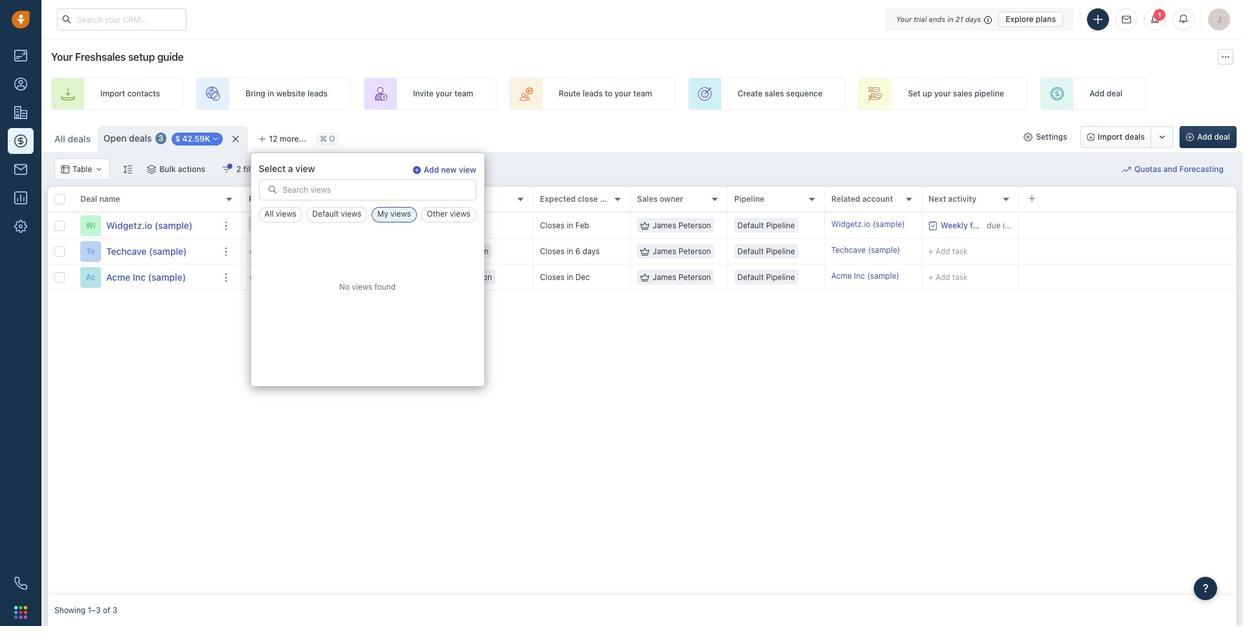 Task type: locate. For each thing, give the bounding box(es) containing it.
1 horizontal spatial add deal
[[1197, 132, 1230, 142]]

0 vertical spatial + click to add
[[249, 247, 299, 256]]

deal for deal value
[[346, 195, 363, 204]]

widgetz.io (sample) down related account in the right of the page
[[831, 219, 905, 229]]

container_wx8msf4aqz5i3rn1 image inside "press space to select this row." "row"
[[928, 221, 937, 230]]

2 task from the top
[[952, 272, 968, 282]]

+ add task for acme inc (sample)
[[928, 272, 968, 282]]

all inside button
[[265, 209, 274, 219]]

1 deal from the left
[[80, 195, 97, 204]]

0 vertical spatial closes
[[540, 221, 565, 230]]

0 vertical spatial $
[[175, 134, 180, 143]]

owner
[[660, 195, 683, 204]]

container_wx8msf4aqz5i3rn1 image inside quotas and forecasting 'link'
[[1122, 165, 1131, 174]]

1 horizontal spatial import
[[1098, 132, 1123, 142]]

techcave (sample) down deal name row
[[106, 246, 187, 257]]

1 horizontal spatial widgetz.io (sample)
[[831, 219, 905, 229]]

3 james from the top
[[653, 273, 676, 282]]

deals for all
[[68, 133, 91, 144]]

container_wx8msf4aqz5i3rn1 image right a
[[312, 165, 321, 174]]

container_wx8msf4aqz5i3rn1 image left "filters"
[[222, 165, 231, 174]]

3 default pipeline from the top
[[737, 273, 795, 282]]

team
[[454, 89, 473, 99], [633, 89, 652, 99]]

2 vertical spatial james peterson
[[653, 273, 711, 282]]

all deals
[[54, 133, 91, 144]]

inc
[[854, 271, 865, 281], [133, 272, 146, 283]]

views down deal value
[[341, 209, 361, 219]]

$ 200,000
[[346, 220, 396, 231]]

click inside "press space to select this row." "row"
[[256, 273, 274, 282]]

2 deal from the left
[[346, 195, 363, 204]]

0 vertical spatial add deal
[[1090, 89, 1122, 99]]

0 vertical spatial james
[[653, 221, 676, 230]]

0 horizontal spatial team
[[454, 89, 473, 99]]

0 vertical spatial days
[[965, 15, 981, 23]]

closes for 200,000
[[540, 221, 565, 230]]

1 vertical spatial 2
[[1011, 220, 1016, 230]]

1 vertical spatial peterson
[[679, 247, 711, 256]]

0 horizontal spatial deals
[[68, 133, 91, 144]]

deal inside button
[[1214, 132, 1230, 142]]

days inside "press space to select this row." "row"
[[1018, 220, 1035, 230]]

task for acme inc (sample)
[[952, 272, 968, 282]]

$ inside $ 42.59k button
[[175, 134, 180, 143]]

views right no
[[352, 283, 372, 292]]

3 james peterson from the top
[[653, 273, 711, 282]]

0 horizontal spatial deal
[[1107, 89, 1122, 99]]

your right 'invite'
[[436, 89, 452, 99]]

0 horizontal spatial techcave (sample)
[[106, 246, 187, 257]]

add
[[1090, 89, 1104, 99], [1197, 132, 1212, 142], [424, 165, 439, 175], [935, 246, 950, 256], [935, 272, 950, 282]]

your right route
[[615, 89, 631, 99]]

days
[[965, 15, 981, 23], [1018, 220, 1035, 230], [583, 247, 600, 256]]

import for import contacts
[[100, 89, 125, 99]]

⌘
[[320, 134, 327, 144]]

1 vertical spatial days
[[1018, 220, 1035, 230]]

widgetz.io (sample) link down related account in the right of the page
[[831, 219, 905, 233]]

add deal inside button
[[1197, 132, 1230, 142]]

1 horizontal spatial deal
[[346, 195, 363, 204]]

all
[[54, 133, 65, 144], [265, 209, 274, 219]]

deal left "value"
[[346, 195, 363, 204]]

2 sales from the left
[[953, 89, 972, 99]]

pipeline
[[975, 89, 1004, 99]]

0 vertical spatial add
[[285, 247, 299, 256]]

1 vertical spatial click
[[256, 273, 274, 282]]

sales right create
[[765, 89, 784, 99]]

1 add from the top
[[285, 247, 299, 256]]

up
[[923, 89, 932, 99]]

add for qualification
[[285, 273, 299, 282]]

views up new
[[450, 209, 470, 219]]

1 vertical spatial james
[[653, 247, 676, 256]]

bulk actions
[[159, 164, 205, 174]]

0 vertical spatial + add task
[[928, 246, 968, 256]]

0 horizontal spatial 3
[[113, 606, 117, 616]]

1 horizontal spatial sales
[[953, 89, 972, 99]]

import down add deal link
[[1098, 132, 1123, 142]]

3 deal from the left
[[443, 195, 460, 204]]

0 horizontal spatial view
[[295, 163, 315, 174]]

0 vertical spatial 3
[[158, 134, 163, 143]]

0 vertical spatial default pipeline
[[737, 221, 795, 230]]

1 horizontal spatial acme inc (sample)
[[831, 271, 899, 281]]

container_wx8msf4aqz5i3rn1 image right the 42.59k
[[211, 135, 219, 143]]

1 vertical spatial to
[[276, 247, 283, 256]]

row group containing $ 200,000
[[242, 213, 1237, 291]]

2 horizontal spatial days
[[1018, 220, 1035, 230]]

days right 6
[[583, 247, 600, 256]]

2 right due
[[1011, 220, 1016, 230]]

your right up
[[934, 89, 951, 99]]

1 vertical spatial all
[[265, 209, 274, 219]]

deal up forecasting
[[1214, 132, 1230, 142]]

deal name
[[80, 195, 120, 204]]

$ for $ 200,000
[[346, 220, 352, 231]]

0 vertical spatial click
[[256, 247, 274, 256]]

0 vertical spatial your
[[896, 15, 912, 23]]

to inside "row"
[[276, 273, 283, 282]]

guide
[[157, 51, 184, 63]]

0 horizontal spatial widgetz.io
[[106, 220, 152, 231]]

views right my
[[390, 209, 411, 219]]

in for closes in 6 days
[[567, 247, 573, 256]]

1 vertical spatial add
[[285, 273, 299, 282]]

in for bring in website leads
[[267, 89, 274, 99]]

peterson
[[679, 221, 711, 230], [679, 247, 711, 256], [679, 273, 711, 282]]

1 closes from the top
[[540, 221, 565, 230]]

1 james peterson from the top
[[653, 221, 711, 230]]

widgetz.io down deal name row
[[106, 220, 152, 231]]

$ 42.59k button
[[172, 132, 222, 145]]

widgetz.io (sample)
[[831, 219, 905, 229], [106, 220, 193, 231]]

0 vertical spatial all
[[54, 133, 65, 144]]

next
[[928, 195, 946, 204]]

techcave right te
[[106, 246, 147, 257]]

2 vertical spatial $
[[346, 271, 352, 283]]

container_wx8msf4aqz5i3rn1 image left quotas
[[1122, 165, 1131, 174]]

3 right of
[[113, 606, 117, 616]]

sun hat
[[252, 219, 280, 229]]

deals up table
[[68, 133, 91, 144]]

container_wx8msf4aqz5i3rn1 image inside bulk actions button
[[147, 165, 156, 174]]

add deal up forecasting
[[1197, 132, 1230, 142]]

found
[[375, 283, 396, 292]]

container_wx8msf4aqz5i3rn1 image left "settings" on the right top
[[1024, 133, 1033, 142]]

days right '21'
[[965, 15, 981, 23]]

6
[[575, 247, 580, 256]]

set up your sales pipeline link
[[859, 78, 1027, 110]]

⌘ o
[[320, 134, 335, 144]]

deals inside 'import deals' button
[[1125, 132, 1145, 142]]

settings button
[[1017, 126, 1074, 148]]

no
[[339, 283, 350, 292]]

add deal
[[1090, 89, 1122, 99], [1197, 132, 1230, 142]]

select a view
[[259, 163, 315, 174]]

deal name row
[[48, 187, 242, 213]]

2 horizontal spatial deal
[[443, 195, 460, 204]]

2
[[236, 164, 241, 174], [1011, 220, 1016, 230]]

0 horizontal spatial widgetz.io (sample) link
[[106, 219, 193, 232]]

deals for open
[[129, 133, 152, 144]]

deal for deal stage
[[443, 195, 460, 204]]

date
[[600, 195, 617, 204]]

2 add from the top
[[285, 273, 299, 282]]

in right the bring
[[267, 89, 274, 99]]

3 up bulk at the top of the page
[[158, 134, 163, 143]]

0 vertical spatial peterson
[[679, 221, 711, 230]]

2 vertical spatial closes
[[540, 273, 565, 282]]

techcave (sample) down related account in the right of the page
[[831, 245, 900, 255]]

(sample)
[[873, 219, 905, 229], [155, 220, 193, 231], [868, 245, 900, 255], [149, 246, 187, 257], [867, 271, 899, 281], [148, 272, 186, 283]]

techcave (sample) link down related account in the right of the page
[[831, 245, 900, 258]]

sales left pipeline
[[953, 89, 972, 99]]

Search your CRM... text field
[[57, 8, 186, 30]]

0 horizontal spatial widgetz.io (sample)
[[106, 220, 193, 231]]

2 vertical spatial james
[[653, 273, 676, 282]]

$ 100
[[346, 271, 373, 283]]

acme inc (sample)
[[831, 271, 899, 281], [106, 272, 186, 283]]

closes down 'expected'
[[540, 221, 565, 230]]

2 closes from the top
[[540, 247, 565, 256]]

1 click from the top
[[256, 247, 274, 256]]

deal value
[[346, 195, 385, 204]]

1 horizontal spatial deals
[[129, 133, 152, 144]]

0 vertical spatial task
[[952, 246, 968, 256]]

1 leads from the left
[[307, 89, 328, 99]]

0 horizontal spatial add deal
[[1090, 89, 1122, 99]]

deals right open
[[129, 133, 152, 144]]

1 horizontal spatial days
[[965, 15, 981, 23]]

0 horizontal spatial deal
[[80, 195, 97, 204]]

acme
[[831, 271, 852, 281], [106, 272, 130, 283]]

cell
[[1019, 213, 1237, 238], [339, 239, 436, 264], [1019, 239, 1237, 264], [1019, 265, 1237, 290]]

+ add task for techcave (sample)
[[928, 246, 968, 256]]

deal inside column header
[[80, 195, 97, 204]]

2 row group from the left
[[242, 213, 1237, 291]]

2 james peterson from the top
[[653, 247, 711, 256]]

default pipeline for $ 100
[[737, 273, 795, 282]]

task inside "press space to select this row." "row"
[[952, 272, 968, 282]]

quotas and forecasting
[[1134, 165, 1224, 174]]

3
[[158, 134, 163, 143], [113, 606, 117, 616]]

container_wx8msf4aqz5i3rn1 image down sales
[[640, 247, 649, 256]]

techcave (sample)
[[831, 245, 900, 255], [106, 246, 187, 257]]

deal up other views
[[443, 195, 460, 204]]

0 horizontal spatial leads
[[307, 89, 328, 99]]

0 vertical spatial james peterson
[[653, 221, 711, 230]]

3 peterson from the top
[[679, 273, 711, 282]]

days for closes in 6 days
[[583, 247, 600, 256]]

phone image
[[14, 578, 27, 590]]

1 vertical spatial 3
[[113, 606, 117, 616]]

james peterson for $ 100
[[653, 273, 711, 282]]

dec
[[575, 273, 590, 282]]

feb
[[575, 221, 589, 230]]

widgetz.io (sample) link down deal name row
[[106, 219, 193, 232]]

2 vertical spatial default pipeline
[[737, 273, 795, 282]]

0 horizontal spatial import
[[100, 89, 125, 99]]

in left feb at the left top of page
[[567, 221, 573, 230]]

in left 6
[[567, 247, 573, 256]]

click
[[256, 247, 274, 256], [256, 273, 274, 282]]

2 + add task from the top
[[928, 272, 968, 282]]

deal up 'import deals' button on the top right of the page
[[1107, 89, 1122, 99]]

1 row group from the left
[[48, 213, 242, 291]]

0 horizontal spatial inc
[[133, 272, 146, 283]]

2 + click to add from the top
[[249, 273, 299, 282]]

add inside "press space to select this row." "row"
[[935, 272, 950, 282]]

press space to select this row. row
[[48, 213, 242, 239], [242, 213, 1237, 239], [48, 239, 242, 265], [242, 239, 1237, 265], [48, 265, 242, 291], [242, 265, 1237, 291]]

$ down default views
[[346, 220, 352, 231]]

james
[[653, 221, 676, 230], [653, 247, 676, 256], [653, 273, 676, 282]]

applied
[[267, 164, 295, 174]]

filters
[[243, 164, 265, 174]]

0 horizontal spatial days
[[583, 247, 600, 256]]

container_wx8msf4aqz5i3rn1 image left bulk at the top of the page
[[147, 165, 156, 174]]

42.59k
[[182, 134, 210, 143]]

views down "products"
[[276, 209, 296, 219]]

1 + add task from the top
[[928, 246, 968, 256]]

import left contacts
[[100, 89, 125, 99]]

james for 200,000
[[653, 221, 676, 230]]

negotiation
[[446, 247, 489, 256]]

your trial ends in 21 days
[[896, 15, 981, 23]]

2 your from the left
[[615, 89, 631, 99]]

my views button
[[371, 207, 417, 223]]

1 horizontal spatial your
[[896, 15, 912, 23]]

add deal for add deal button
[[1197, 132, 1230, 142]]

$ 42.59k button
[[168, 131, 226, 146]]

default inside 'button'
[[312, 209, 339, 219]]

all deals button
[[48, 126, 97, 152], [54, 133, 91, 144]]

1 horizontal spatial view
[[459, 165, 476, 175]]

techcave (sample) link down deal name row
[[106, 245, 187, 258]]

leads right website
[[307, 89, 328, 99]]

1 vertical spatial + add task
[[928, 272, 968, 282]]

techcave down "related"
[[831, 245, 866, 255]]

expected close date
[[540, 195, 617, 204]]

route
[[559, 89, 581, 99]]

container_wx8msf4aqz5i3rn1 image down next on the right top of the page
[[928, 221, 937, 230]]

1 vertical spatial $
[[346, 220, 352, 231]]

0 horizontal spatial your
[[436, 89, 452, 99]]

1 sales from the left
[[765, 89, 784, 99]]

+
[[928, 246, 933, 256], [249, 247, 254, 256], [928, 272, 933, 282], [249, 273, 254, 282]]

te
[[86, 247, 95, 256]]

1 + click to add from the top
[[249, 247, 299, 256]]

1 your from the left
[[436, 89, 452, 99]]

1 horizontal spatial techcave (sample) link
[[831, 245, 900, 258]]

sales
[[637, 195, 658, 204]]

view right new
[[459, 165, 476, 175]]

0 vertical spatial 2
[[236, 164, 241, 174]]

container_wx8msf4aqz5i3rn1 image
[[1024, 133, 1033, 142], [222, 165, 231, 174], [312, 165, 321, 174], [1122, 165, 1131, 174], [62, 166, 69, 174], [95, 166, 103, 174], [640, 221, 649, 230], [640, 273, 649, 282]]

add deal button
[[1180, 126, 1237, 148]]

2 horizontal spatial your
[[934, 89, 951, 99]]

200,000
[[355, 220, 396, 231]]

in right due
[[1003, 220, 1009, 230]]

click for negotiation
[[256, 247, 274, 256]]

leads right route
[[583, 89, 603, 99]]

1 vertical spatial add deal
[[1197, 132, 1230, 142]]

1 vertical spatial james peterson
[[653, 247, 711, 256]]

1 vertical spatial import
[[1098, 132, 1123, 142]]

style_myh0__igzzd8unmi image
[[123, 165, 132, 174]]

cell for acme inc (sample)
[[1019, 265, 1237, 290]]

in for closes in feb
[[567, 221, 573, 230]]

deals up quotas
[[1125, 132, 1145, 142]]

in for closes in dec
[[567, 273, 573, 282]]

1 horizontal spatial acme
[[831, 271, 852, 281]]

3 inside the open deals 3
[[158, 134, 163, 143]]

1 horizontal spatial techcave (sample)
[[831, 245, 900, 255]]

1 horizontal spatial all
[[265, 209, 274, 219]]

widgetz.io (sample) down deal name row
[[106, 220, 193, 231]]

default pipeline for $ 200,000
[[737, 221, 795, 230]]

1 vertical spatial deal
[[1214, 132, 1230, 142]]

all for all views
[[265, 209, 274, 219]]

2 vertical spatial to
[[276, 273, 283, 282]]

your left freshsales on the left top of the page
[[51, 51, 73, 63]]

0 horizontal spatial your
[[51, 51, 73, 63]]

set
[[908, 89, 921, 99]]

add
[[285, 247, 299, 256], [285, 273, 299, 282]]

3 closes from the top
[[540, 273, 565, 282]]

default for closes in feb
[[737, 221, 764, 230]]

settings
[[1036, 132, 1067, 142]]

deal for add deal link
[[1107, 89, 1122, 99]]

1 vertical spatial + click to add
[[249, 273, 299, 282]]

2 click from the top
[[256, 273, 274, 282]]

2 vertical spatial days
[[583, 247, 600, 256]]

1 horizontal spatial team
[[633, 89, 652, 99]]

1 task from the top
[[952, 246, 968, 256]]

invite
[[413, 89, 434, 99]]

days right due
[[1018, 220, 1035, 230]]

deal name column header
[[74, 187, 242, 213]]

row group
[[48, 213, 242, 291], [242, 213, 1237, 291]]

12 more... button
[[251, 130, 313, 148]]

deal left the name
[[80, 195, 97, 204]]

default for closes in dec
[[737, 273, 764, 282]]

default pipeline
[[737, 221, 795, 230], [737, 247, 795, 256], [737, 273, 795, 282]]

2 leads from the left
[[583, 89, 603, 99]]

your for your freshsales setup guide
[[51, 51, 73, 63]]

to for qualification
[[276, 273, 283, 282]]

0 vertical spatial import
[[100, 89, 125, 99]]

widgetz.io down "related"
[[831, 219, 871, 229]]

leads
[[307, 89, 328, 99], [583, 89, 603, 99]]

0 vertical spatial deal
[[1107, 89, 1122, 99]]

peterson for $ 100
[[679, 273, 711, 282]]

grid
[[48, 186, 1237, 596]]

$ for $ 42.59k
[[175, 134, 180, 143]]

other views button
[[421, 207, 476, 223]]

2 inside button
[[236, 164, 241, 174]]

closes left dec
[[540, 273, 565, 282]]

grid containing $ 200,000
[[48, 186, 1237, 596]]

explore plans
[[1006, 14, 1056, 24]]

a
[[288, 163, 293, 174]]

other
[[427, 209, 448, 219]]

bulk actions button
[[139, 159, 214, 181]]

to
[[605, 89, 612, 99], [276, 247, 283, 256], [276, 273, 283, 282]]

1 horizontal spatial deal
[[1214, 132, 1230, 142]]

closes
[[540, 221, 565, 230], [540, 247, 565, 256], [540, 273, 565, 282]]

1 horizontal spatial 3
[[158, 134, 163, 143]]

1 vertical spatial default pipeline
[[737, 247, 795, 256]]

import inside button
[[1098, 132, 1123, 142]]

add deal up 'import deals' button on the top right of the page
[[1090, 89, 1122, 99]]

stage
[[462, 195, 483, 204]]

container_wx8msf4aqz5i3rn1 image inside $ 42.59k button
[[211, 135, 219, 143]]

in left '21'
[[947, 15, 953, 23]]

actions
[[178, 164, 205, 174]]

invite your team
[[413, 89, 473, 99]]

views inside button
[[450, 209, 470, 219]]

showing
[[54, 606, 86, 616]]

search image
[[268, 185, 277, 194]]

view right a
[[295, 163, 315, 174]]

1 default pipeline from the top
[[737, 221, 795, 230]]

2 vertical spatial peterson
[[679, 273, 711, 282]]

0 horizontal spatial all
[[54, 133, 65, 144]]

$ left the 100
[[346, 271, 352, 283]]

1 peterson from the top
[[679, 221, 711, 230]]

due in 2 days
[[987, 220, 1035, 230]]

+ click to add inside "press space to select this row." "row"
[[249, 273, 299, 282]]

1 vertical spatial your
[[51, 51, 73, 63]]

2 left "filters"
[[236, 164, 241, 174]]

1 horizontal spatial your
[[615, 89, 631, 99]]

import deals group
[[1080, 126, 1173, 148]]

your left trial
[[896, 15, 912, 23]]

views inside 'button'
[[341, 209, 361, 219]]

1 horizontal spatial widgetz.io (sample) link
[[831, 219, 905, 233]]

$ left the 42.59k
[[175, 134, 180, 143]]

1 horizontal spatial leads
[[583, 89, 603, 99]]

1 vertical spatial task
[[952, 272, 968, 282]]

2 horizontal spatial deals
[[1125, 132, 1145, 142]]

sun
[[252, 219, 266, 229]]

1 horizontal spatial 2
[[1011, 220, 1016, 230]]

closes left 6
[[540, 247, 565, 256]]

container_wx8msf4aqz5i3rn1 image
[[211, 135, 219, 143], [147, 165, 156, 174], [928, 221, 937, 230], [640, 247, 649, 256]]

0 horizontal spatial sales
[[765, 89, 784, 99]]

views
[[276, 209, 296, 219], [341, 209, 361, 219], [390, 209, 411, 219], [450, 209, 470, 219], [352, 283, 372, 292]]

in left dec
[[567, 273, 573, 282]]

1 james from the top
[[653, 221, 676, 230]]



Task type: describe. For each thing, give the bounding box(es) containing it.
2 default pipeline from the top
[[737, 247, 795, 256]]

container_wx8msf4aqz5i3rn1 image left table
[[62, 166, 69, 174]]

bring in website leads
[[245, 89, 328, 99]]

+ click to add for negotiation
[[249, 247, 299, 256]]

add for negotiation
[[285, 247, 299, 256]]

showing 1–3 of 3
[[54, 606, 117, 616]]

press space to select this row. row containing $ 100
[[242, 265, 1237, 291]]

2 james from the top
[[653, 247, 676, 256]]

close
[[578, 195, 598, 204]]

wi
[[86, 221, 95, 230]]

view for select a view
[[295, 163, 315, 174]]

plans
[[1036, 14, 1056, 24]]

set up your sales pipeline
[[908, 89, 1004, 99]]

table button
[[54, 159, 110, 181]]

0 horizontal spatial techcave (sample) link
[[106, 245, 187, 258]]

closes in feb
[[540, 221, 589, 230]]

your for your trial ends in 21 days
[[896, 15, 912, 23]]

expected
[[540, 195, 576, 204]]

views for other
[[450, 209, 470, 219]]

task for techcave (sample)
[[952, 246, 968, 256]]

default views button
[[306, 207, 367, 223]]

views for all
[[276, 209, 296, 219]]

route leads to your team link
[[509, 78, 675, 110]]

3 your from the left
[[934, 89, 951, 99]]

of
[[103, 606, 110, 616]]

create sales sequence link
[[688, 78, 846, 110]]

container_wx8msf4aqz5i3rn1 image down sales
[[640, 221, 649, 230]]

all for all deals
[[54, 133, 65, 144]]

related
[[831, 195, 860, 204]]

all views
[[265, 209, 296, 219]]

quotas
[[1134, 165, 1161, 174]]

pipeline for acme
[[766, 273, 795, 282]]

+ click to add for qualification
[[249, 273, 299, 282]]

create
[[738, 89, 763, 99]]

0 horizontal spatial acme inc (sample) link
[[106, 271, 186, 284]]

open
[[104, 133, 127, 144]]

setup
[[128, 51, 155, 63]]

pipeline for widgetz.io
[[766, 221, 795, 230]]

cell for widgetz.io (sample)
[[1019, 213, 1237, 238]]

press space to select this row. row containing $ 200,000
[[242, 213, 1237, 239]]

deal for add deal button
[[1214, 132, 1230, 142]]

bring in website leads link
[[196, 78, 351, 110]]

views for my
[[390, 209, 411, 219]]

import for import deals
[[1098, 132, 1123, 142]]

quotas and forecasting link
[[1122, 159, 1237, 181]]

Search views search field
[[259, 180, 476, 200]]

bring
[[245, 89, 265, 99]]

open deals 3
[[104, 133, 163, 144]]

pipeline for techcave
[[766, 247, 795, 256]]

next activity
[[928, 195, 976, 204]]

bulk
[[159, 164, 176, 174]]

freshsales
[[75, 51, 126, 63]]

products
[[249, 195, 283, 204]]

12
[[269, 134, 278, 144]]

route leads to your team
[[559, 89, 652, 99]]

0 horizontal spatial acme
[[106, 272, 130, 283]]

ends
[[929, 15, 945, 23]]

to for negotiation
[[276, 247, 283, 256]]

activity
[[948, 195, 976, 204]]

peterson for $ 200,000
[[679, 221, 711, 230]]

1 horizontal spatial techcave
[[831, 245, 866, 255]]

related account
[[831, 195, 893, 204]]

1 horizontal spatial widgetz.io
[[831, 219, 871, 229]]

new
[[441, 165, 457, 175]]

view for add new view
[[459, 165, 476, 175]]

2 filters applied button
[[214, 159, 303, 181]]

select
[[259, 163, 286, 174]]

deals for import
[[1125, 132, 1145, 142]]

create sales sequence
[[738, 89, 823, 99]]

due
[[987, 220, 1001, 230]]

1 link
[[1144, 8, 1166, 30]]

press space to select this row. row containing acme inc (sample)
[[48, 265, 242, 291]]

name
[[99, 195, 120, 204]]

explore
[[1006, 14, 1034, 24]]

$ 42.59k
[[175, 134, 210, 143]]

days for due in 2 days
[[1018, 220, 1035, 230]]

my views
[[377, 209, 411, 219]]

import deals button
[[1080, 126, 1151, 148]]

container_wx8msf4aqz5i3rn1 image right dec
[[640, 273, 649, 282]]

1
[[1158, 11, 1162, 19]]

cell for techcave (sample)
[[1019, 239, 1237, 264]]

add deal for add deal link
[[1090, 89, 1122, 99]]

default views
[[312, 209, 361, 219]]

21
[[955, 15, 963, 23]]

qualification
[[446, 273, 492, 282]]

12 more...
[[269, 134, 306, 144]]

import deals
[[1098, 132, 1145, 142]]

click for qualification
[[256, 273, 274, 282]]

0 vertical spatial to
[[605, 89, 612, 99]]

container_wx8msf4aqz5i3rn1 image inside 2 filters applied button
[[222, 165, 231, 174]]

1 team from the left
[[454, 89, 473, 99]]

2 peterson from the top
[[679, 247, 711, 256]]

1 horizontal spatial inc
[[854, 271, 865, 281]]

james for 100
[[653, 273, 676, 282]]

explore plans link
[[998, 11, 1063, 27]]

forecasting
[[1179, 165, 1224, 174]]

value
[[365, 195, 385, 204]]

0 horizontal spatial techcave
[[106, 246, 147, 257]]

1 horizontal spatial acme inc (sample) link
[[831, 271, 899, 284]]

default for closes in 6 days
[[737, 247, 764, 256]]

container_wx8msf4aqz5i3rn1 image right table
[[95, 166, 103, 174]]

freshworks switcher image
[[14, 606, 27, 619]]

add deal link
[[1040, 78, 1146, 110]]

james peterson for $ 200,000
[[653, 221, 711, 230]]

2 team from the left
[[633, 89, 652, 99]]

row group containing widgetz.io (sample)
[[48, 213, 242, 291]]

website
[[276, 89, 305, 99]]

deal for deal name
[[80, 195, 97, 204]]

$ for $ 100
[[346, 271, 352, 283]]

sales owner
[[637, 195, 683, 204]]

add inside button
[[1197, 132, 1212, 142]]

views for no
[[352, 283, 372, 292]]

add new view
[[424, 165, 476, 175]]

contacts
[[127, 89, 160, 99]]

in for due in 2 days
[[1003, 220, 1009, 230]]

views for default
[[341, 209, 361, 219]]

100
[[355, 271, 373, 283]]

table
[[73, 165, 92, 174]]

closes for 100
[[540, 273, 565, 282]]

trial
[[914, 15, 927, 23]]

closes in dec
[[540, 273, 590, 282]]

sequence
[[786, 89, 823, 99]]

press space to select this row. row containing widgetz.io (sample)
[[48, 213, 242, 239]]

import contacts link
[[51, 78, 183, 110]]

other views
[[427, 209, 470, 219]]

import contacts
[[100, 89, 160, 99]]

container_wx8msf4aqz5i3rn1 image inside settings popup button
[[1024, 133, 1033, 142]]

phone element
[[8, 571, 34, 597]]

0 horizontal spatial acme inc (sample)
[[106, 272, 186, 283]]

1–3
[[88, 606, 101, 616]]

closes in 6 days
[[540, 247, 600, 256]]



Task type: vqa. For each thing, say whether or not it's contained in the screenshot.
rightmost Acme Inc (sample)
yes



